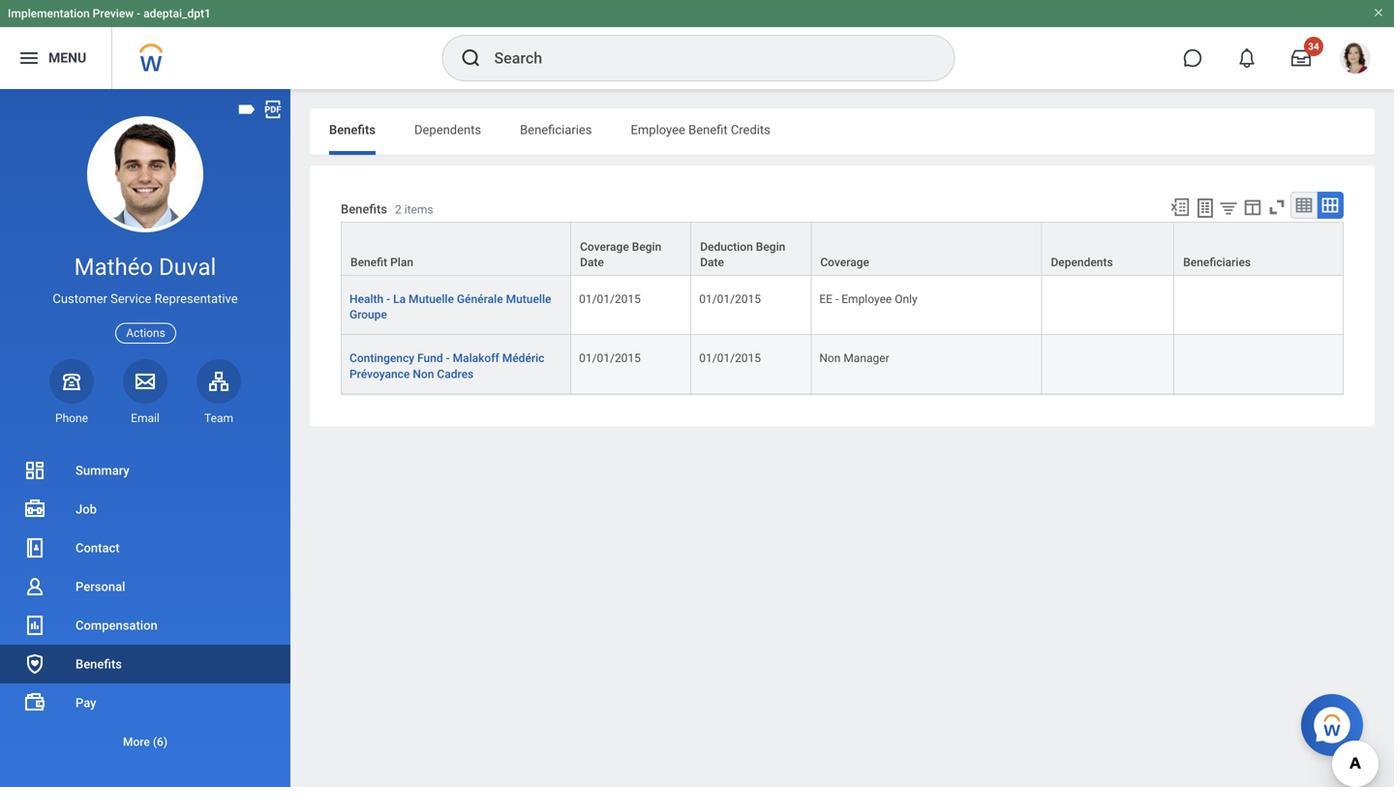 Task type: locate. For each thing, give the bounding box(es) containing it.
dependents
[[414, 122, 481, 137], [1051, 256, 1113, 269]]

0 horizontal spatial begin
[[632, 240, 661, 254]]

select to filter grid data image
[[1218, 197, 1239, 218]]

more
[[123, 735, 150, 749]]

compensation image
[[23, 614, 46, 637]]

Search Workday  search field
[[494, 37, 914, 79]]

notifications large image
[[1237, 48, 1257, 68]]

mutuelle right générale on the left of page
[[506, 292, 551, 306]]

row up "non manager"
[[341, 276, 1344, 335]]

1 vertical spatial dependents
[[1051, 256, 1113, 269]]

phone mathéo duval element
[[49, 410, 94, 426]]

contact image
[[23, 536, 46, 560]]

0 horizontal spatial coverage
[[580, 240, 629, 254]]

benefits 2 items
[[341, 202, 433, 216]]

date inside coverage begin date
[[580, 256, 604, 269]]

inbox large image
[[1291, 48, 1311, 68]]

1 horizontal spatial beneficiaries
[[1183, 256, 1251, 269]]

row containing contingency fund - malakoff médéric prévoyance non cadres
[[341, 335, 1344, 394]]

1 horizontal spatial begin
[[756, 240, 785, 254]]

benefit left plan
[[350, 256, 387, 269]]

1 vertical spatial benefits
[[341, 202, 387, 216]]

mutuelle
[[409, 292, 454, 306], [506, 292, 551, 306]]

pay link
[[0, 683, 290, 722]]

compensation link
[[0, 606, 290, 645]]

1 horizontal spatial date
[[700, 256, 724, 269]]

mathéo duval
[[74, 253, 216, 281]]

0 vertical spatial non
[[819, 352, 841, 365]]

menu
[[48, 50, 86, 66]]

1 horizontal spatial non
[[819, 352, 841, 365]]

team mathéo duval element
[[197, 410, 241, 426]]

personal
[[76, 579, 125, 594]]

toolbar
[[1161, 192, 1344, 222]]

1 row from the top
[[341, 222, 1344, 276]]

begin
[[632, 240, 661, 254], [756, 240, 785, 254]]

implementation
[[8, 7, 90, 20]]

employee left "only"
[[841, 292, 892, 306]]

begin for coverage begin date
[[632, 240, 661, 254]]

0 vertical spatial dependents
[[414, 122, 481, 137]]

1 vertical spatial benefit
[[350, 256, 387, 269]]

row down ee
[[341, 335, 1344, 394]]

- inside the contingency fund - malakoff médéric prévoyance non cadres
[[446, 352, 450, 365]]

0 vertical spatial beneficiaries
[[520, 122, 592, 137]]

2 vertical spatial benefits
[[76, 657, 122, 671]]

benefits up the benefits 2 items
[[329, 122, 376, 137]]

34 button
[[1280, 37, 1323, 79]]

0 horizontal spatial mutuelle
[[409, 292, 454, 306]]

date for deduction begin date
[[700, 256, 724, 269]]

0 horizontal spatial non
[[413, 367, 434, 381]]

customer service representative
[[53, 292, 238, 306]]

menu banner
[[0, 0, 1394, 89]]

1 begin from the left
[[632, 240, 661, 254]]

la
[[393, 292, 406, 306]]

-
[[137, 7, 140, 20], [386, 292, 390, 306], [835, 292, 839, 306], [446, 352, 450, 365]]

- right preview
[[137, 7, 140, 20]]

- up cadres
[[446, 352, 450, 365]]

row up ee
[[341, 222, 1344, 276]]

benefit inside popup button
[[350, 256, 387, 269]]

team
[[204, 411, 233, 425]]

- right ee
[[835, 292, 839, 306]]

beneficiaries
[[520, 122, 592, 137], [1183, 256, 1251, 269]]

phone button
[[49, 359, 94, 426]]

non left manager
[[819, 352, 841, 365]]

preview
[[93, 7, 134, 20]]

1 horizontal spatial dependents
[[1051, 256, 1113, 269]]

- inside menu banner
[[137, 7, 140, 20]]

2 row from the top
[[341, 276, 1344, 335]]

- left la
[[386, 292, 390, 306]]

0 horizontal spatial dependents
[[414, 122, 481, 137]]

benefit left credits
[[688, 122, 728, 137]]

coverage inside coverage begin date
[[580, 240, 629, 254]]

summary link
[[0, 451, 290, 490]]

mutuelle right la
[[409, 292, 454, 306]]

click to view/edit grid preferences image
[[1242, 197, 1263, 218]]

pay image
[[23, 691, 46, 714]]

non manager
[[819, 352, 889, 365]]

begin left deduction
[[632, 240, 661, 254]]

benefits left 2
[[341, 202, 387, 216]]

job image
[[23, 498, 46, 521]]

contingency fund - malakoff médéric prévoyance non cadres link
[[349, 348, 544, 381]]

summary
[[76, 463, 129, 478]]

1 horizontal spatial coverage
[[820, 256, 869, 269]]

0 vertical spatial employee
[[631, 122, 685, 137]]

3 row from the top
[[341, 335, 1344, 394]]

01/01/2015
[[579, 292, 641, 306], [699, 292, 761, 306], [579, 352, 641, 365], [699, 352, 761, 365]]

date
[[580, 256, 604, 269], [700, 256, 724, 269]]

job
[[76, 502, 97, 516]]

coverage
[[580, 240, 629, 254], [820, 256, 869, 269]]

tab list
[[310, 108, 1375, 155]]

0 vertical spatial benefit
[[688, 122, 728, 137]]

2
[[395, 203, 401, 216]]

list containing summary
[[0, 451, 290, 761]]

mathéo
[[74, 253, 153, 281]]

coverage begin date
[[580, 240, 661, 269]]

2 date from the left
[[700, 256, 724, 269]]

email mathéo duval element
[[123, 410, 167, 426]]

malakoff
[[453, 352, 499, 365]]

cadres
[[437, 367, 474, 381]]

manager
[[843, 352, 889, 365]]

fullscreen image
[[1266, 197, 1288, 218]]

list
[[0, 451, 290, 761]]

date inside the deduction begin date
[[700, 256, 724, 269]]

duval
[[159, 253, 216, 281]]

row containing health - la mutuelle générale  mutuelle groupe
[[341, 276, 1344, 335]]

1 vertical spatial employee
[[841, 292, 892, 306]]

1 horizontal spatial employee
[[841, 292, 892, 306]]

0 horizontal spatial benefit
[[350, 256, 387, 269]]

0 horizontal spatial date
[[580, 256, 604, 269]]

coverage inside popup button
[[820, 256, 869, 269]]

coverage for coverage
[[820, 256, 869, 269]]

employee inside "row"
[[841, 292, 892, 306]]

1 vertical spatial non
[[413, 367, 434, 381]]

1 date from the left
[[580, 256, 604, 269]]

deduction begin date
[[700, 240, 785, 269]]

search image
[[459, 46, 483, 70]]

0 vertical spatial benefits
[[329, 122, 376, 137]]

benefit
[[688, 122, 728, 137], [350, 256, 387, 269]]

non
[[819, 352, 841, 365], [413, 367, 434, 381]]

health - la mutuelle générale  mutuelle groupe
[[349, 292, 551, 322]]

only
[[895, 292, 917, 306]]

row
[[341, 222, 1344, 276], [341, 276, 1344, 335], [341, 335, 1344, 394]]

non down fund
[[413, 367, 434, 381]]

générale
[[457, 292, 503, 306]]

table image
[[1294, 196, 1314, 215]]

row containing coverage begin date
[[341, 222, 1344, 276]]

benefits
[[329, 122, 376, 137], [341, 202, 387, 216], [76, 657, 122, 671]]

0 horizontal spatial beneficiaries
[[520, 122, 592, 137]]

close environment banner image
[[1373, 7, 1384, 18]]

beneficiaries inside 'popup button'
[[1183, 256, 1251, 269]]

ee
[[819, 292, 833, 306]]

expand table image
[[1320, 196, 1340, 215]]

begin inside coverage begin date
[[632, 240, 661, 254]]

1 horizontal spatial benefit
[[688, 122, 728, 137]]

benefits up pay
[[76, 657, 122, 671]]

1 horizontal spatial mutuelle
[[506, 292, 551, 306]]

customer
[[53, 292, 107, 306]]

compensation
[[76, 618, 158, 633]]

2 begin from the left
[[756, 240, 785, 254]]

1 vertical spatial beneficiaries
[[1183, 256, 1251, 269]]

begin right deduction
[[756, 240, 785, 254]]

actions button
[[115, 323, 176, 343]]

employee down search workday search field
[[631, 122, 685, 137]]

1 vertical spatial coverage
[[820, 256, 869, 269]]

0 vertical spatial coverage
[[580, 240, 629, 254]]

dependents button
[[1042, 223, 1174, 275]]

employee
[[631, 122, 685, 137], [841, 292, 892, 306]]

justify image
[[17, 46, 41, 70]]

cell
[[1042, 276, 1174, 335], [1174, 276, 1344, 335], [1042, 335, 1174, 394], [1174, 335, 1344, 394]]

navigation pane region
[[0, 89, 290, 787]]

contingency fund - malakoff médéric prévoyance non cadres
[[349, 352, 544, 381]]

begin inside the deduction begin date
[[756, 240, 785, 254]]

profile logan mcneil image
[[1340, 43, 1371, 78]]



Task type: vqa. For each thing, say whether or not it's contained in the screenshot.
the middle Senior Customer Services Representative link
no



Task type: describe. For each thing, give the bounding box(es) containing it.
coverage begin date button
[[571, 223, 690, 275]]

deduction begin date button
[[691, 223, 811, 275]]

groupe
[[349, 308, 387, 322]]

benefits link
[[0, 645, 290, 683]]

deduction
[[700, 240, 753, 254]]

contingency
[[349, 352, 414, 365]]

more (6)
[[123, 735, 168, 749]]

team link
[[197, 359, 241, 426]]

2 mutuelle from the left
[[506, 292, 551, 306]]

pay
[[76, 696, 96, 710]]

health - la mutuelle générale  mutuelle groupe link
[[349, 289, 551, 322]]

view team image
[[207, 370, 230, 393]]

ee - employee only
[[819, 292, 917, 306]]

benefits image
[[23, 652, 46, 676]]

coverage button
[[812, 223, 1041, 275]]

export to excel image
[[1169, 197, 1191, 218]]

fund
[[417, 352, 443, 365]]

export to worksheets image
[[1194, 197, 1217, 220]]

phone
[[55, 411, 88, 425]]

email button
[[123, 359, 167, 426]]

job link
[[0, 490, 290, 529]]

more (6) button
[[0, 730, 290, 754]]

1 mutuelle from the left
[[409, 292, 454, 306]]

personal link
[[0, 567, 290, 606]]

non inside the contingency fund - malakoff médéric prévoyance non cadres
[[413, 367, 434, 381]]

credits
[[731, 122, 770, 137]]

summary image
[[23, 459, 46, 482]]

row for mathéo duval
[[341, 222, 1344, 276]]

representative
[[155, 292, 238, 306]]

email
[[131, 411, 160, 425]]

dependents inside 'popup button'
[[1051, 256, 1113, 269]]

34
[[1308, 41, 1319, 52]]

contact
[[76, 541, 120, 555]]

benefits inside navigation pane region
[[76, 657, 122, 671]]

implementation preview -   adeptai_dpt1
[[8, 7, 211, 20]]

personal image
[[23, 575, 46, 598]]

mail image
[[134, 370, 157, 393]]

beneficiaries button
[[1174, 223, 1343, 275]]

médéric
[[502, 352, 544, 365]]

items
[[404, 203, 433, 216]]

prévoyance
[[349, 367, 410, 381]]

(6)
[[153, 735, 168, 749]]

coverage for coverage begin date
[[580, 240, 629, 254]]

tab list containing benefits
[[310, 108, 1375, 155]]

benefit plan button
[[342, 223, 570, 275]]

tag image
[[236, 99, 258, 120]]

begin for deduction begin date
[[756, 240, 785, 254]]

contact link
[[0, 529, 290, 567]]

- inside health - la mutuelle générale  mutuelle groupe
[[386, 292, 390, 306]]

row for beneficiaries
[[341, 276, 1344, 335]]

view printable version (pdf) image
[[262, 99, 284, 120]]

adeptai_dpt1
[[143, 7, 211, 20]]

health
[[349, 292, 384, 306]]

employee benefit credits
[[631, 122, 770, 137]]

0 horizontal spatial employee
[[631, 122, 685, 137]]

plan
[[390, 256, 413, 269]]

service
[[111, 292, 151, 306]]

more (6) button
[[0, 722, 290, 761]]

date for coverage begin date
[[580, 256, 604, 269]]

menu button
[[0, 27, 112, 89]]

actions
[[126, 326, 165, 340]]

phone image
[[58, 370, 85, 393]]

benefit plan
[[350, 256, 413, 269]]



